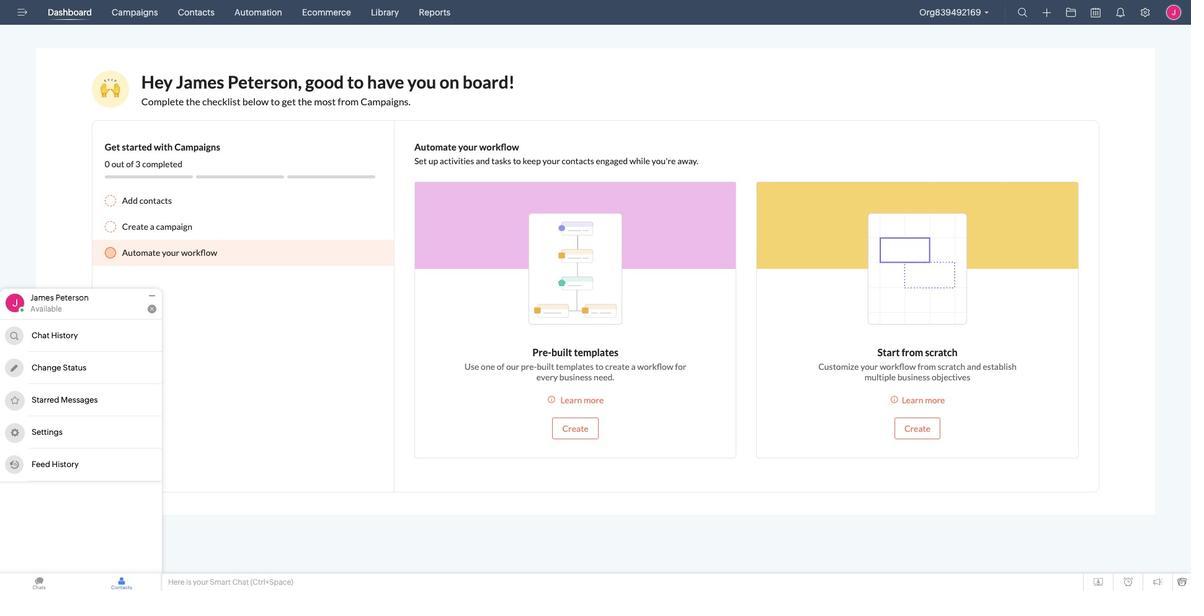 Task type: describe. For each thing, give the bounding box(es) containing it.
dashboard link
[[43, 0, 97, 25]]

library link
[[366, 0, 404, 25]]

search image
[[1018, 7, 1028, 17]]

org839492169
[[919, 7, 981, 17]]

quick actions image
[[1043, 8, 1051, 17]]

chats image
[[0, 574, 78, 592]]

starred messages
[[32, 395, 98, 405]]

feed history
[[32, 460, 79, 470]]

settings
[[32, 428, 63, 437]]

campaigns
[[112, 7, 158, 17]]

feed
[[32, 460, 50, 470]]

contacts
[[178, 7, 215, 17]]

contacts image
[[83, 574, 161, 592]]

peterson
[[55, 293, 89, 303]]

automation link
[[229, 0, 287, 25]]

james
[[30, 293, 54, 303]]

ecommerce link
[[297, 0, 356, 25]]

is
[[186, 579, 191, 587]]

status
[[63, 363, 87, 373]]

change status
[[32, 363, 87, 373]]

here
[[168, 579, 185, 587]]

reports link
[[414, 0, 455, 25]]

configure settings image
[[1140, 7, 1150, 17]]



Task type: locate. For each thing, give the bounding box(es) containing it.
history for chat history
[[51, 331, 78, 340]]

chat down available
[[32, 331, 50, 340]]

messages
[[61, 395, 98, 405]]

reports
[[419, 7, 451, 17]]

change
[[32, 363, 61, 373]]

ecommerce
[[302, 7, 351, 17]]

contacts link
[[173, 0, 220, 25]]

campaigns link
[[107, 0, 163, 25]]

0 vertical spatial chat
[[32, 331, 50, 340]]

automation
[[234, 7, 282, 17]]

history right feed
[[52, 460, 79, 470]]

notifications image
[[1115, 7, 1125, 17]]

history down available
[[51, 331, 78, 340]]

starred
[[32, 395, 59, 405]]

calendar image
[[1091, 7, 1101, 17]]

1 vertical spatial history
[[52, 460, 79, 470]]

library
[[371, 7, 399, 17]]

1 horizontal spatial chat
[[232, 579, 249, 587]]

available
[[30, 305, 62, 314]]

here is your smart chat (ctrl+space)
[[168, 579, 293, 587]]

1 vertical spatial chat
[[232, 579, 249, 587]]

Search Contacts text field
[[17, 320, 146, 339]]

history
[[51, 331, 78, 340], [52, 460, 79, 470]]

folder image
[[1066, 7, 1076, 17]]

smart
[[210, 579, 231, 587]]

0 vertical spatial history
[[51, 331, 78, 340]]

0 horizontal spatial chat
[[32, 331, 50, 340]]

chat
[[32, 331, 50, 340], [232, 579, 249, 587]]

history for feed history
[[52, 460, 79, 470]]

your
[[193, 579, 208, 587]]

james peterson
[[30, 293, 89, 303]]

(ctrl+space)
[[250, 579, 293, 587]]

chat right "smart" at the left
[[232, 579, 249, 587]]

chat history
[[32, 331, 78, 340]]

dashboard
[[48, 7, 92, 17]]



Task type: vqa. For each thing, say whether or not it's contained in the screenshot.
Library
yes



